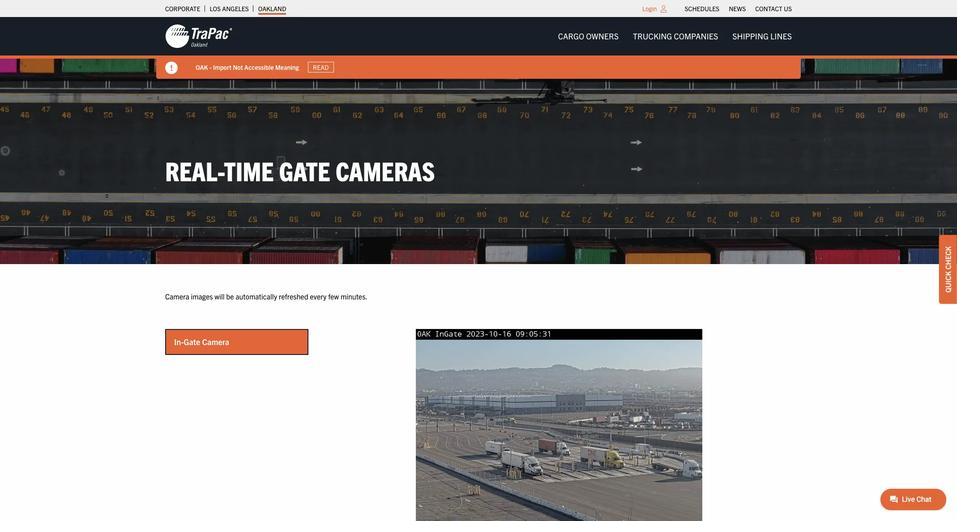 Task type: locate. For each thing, give the bounding box(es) containing it.
oak - import not accessible meaning
[[196, 63, 299, 71]]

menu bar up the shipping
[[680, 2, 797, 15]]

be
[[226, 292, 234, 301]]

owners
[[586, 31, 619, 41]]

solid image
[[165, 62, 178, 74]]

trucking
[[633, 31, 672, 41]]

cargo owners
[[558, 31, 619, 41]]

cargo
[[558, 31, 584, 41]]

0 vertical spatial menu bar
[[680, 2, 797, 15]]

will
[[215, 292, 225, 301]]

banner
[[0, 17, 957, 79]]

camera
[[165, 292, 189, 301], [202, 337, 229, 347]]

schedules
[[685, 4, 719, 13]]

login link
[[642, 4, 657, 13]]

gate
[[279, 154, 330, 186], [184, 337, 200, 347]]

in-
[[174, 337, 184, 347]]

los
[[210, 4, 221, 13]]

quick check
[[944, 246, 953, 293]]

lines
[[770, 31, 792, 41]]

real-
[[165, 154, 224, 186]]

camera right in-
[[202, 337, 229, 347]]

contact us
[[755, 4, 792, 13]]

los angeles link
[[210, 2, 249, 15]]

read
[[313, 63, 329, 71]]

-
[[209, 63, 212, 71]]

1 horizontal spatial gate
[[279, 154, 330, 186]]

shipping
[[732, 31, 769, 41]]

shipping lines link
[[725, 27, 799, 45]]

images
[[191, 292, 213, 301]]

menu bar containing schedules
[[680, 2, 797, 15]]

0 horizontal spatial camera
[[165, 292, 189, 301]]

menu bar down light image
[[551, 27, 799, 45]]

light image
[[661, 5, 667, 13]]

minutes.
[[341, 292, 367, 301]]

corporate
[[165, 4, 200, 13]]

check
[[944, 246, 953, 270]]

import
[[213, 63, 231, 71]]

0 horizontal spatial gate
[[184, 337, 200, 347]]

read link
[[308, 62, 334, 73]]

oak
[[196, 63, 208, 71]]

news
[[729, 4, 746, 13]]

camera left images at the left of page
[[165, 292, 189, 301]]

oakland image
[[165, 24, 232, 49]]

menu bar
[[680, 2, 797, 15], [551, 27, 799, 45]]

cameras
[[336, 154, 435, 186]]

trucking companies
[[633, 31, 718, 41]]

1 vertical spatial gate
[[184, 337, 200, 347]]

oakland link
[[258, 2, 286, 15]]

quick check link
[[939, 235, 957, 304]]

contact us link
[[755, 2, 792, 15]]

1 vertical spatial camera
[[202, 337, 229, 347]]

1 vertical spatial menu bar
[[551, 27, 799, 45]]

angeles
[[222, 4, 249, 13]]



Task type: describe. For each thing, give the bounding box(es) containing it.
in-gate camera link
[[166, 330, 308, 354]]

cargo owners link
[[551, 27, 626, 45]]

menu bar containing cargo owners
[[551, 27, 799, 45]]

in-gate camera
[[174, 337, 229, 347]]

time
[[224, 154, 274, 186]]

0 vertical spatial gate
[[279, 154, 330, 186]]

meaning
[[275, 63, 299, 71]]

0 vertical spatial camera
[[165, 292, 189, 301]]

every
[[310, 292, 327, 301]]

contact
[[755, 4, 782, 13]]

accessible
[[244, 63, 274, 71]]

schedules link
[[685, 2, 719, 15]]

banner containing cargo owners
[[0, 17, 957, 79]]

1 horizontal spatial camera
[[202, 337, 229, 347]]

companies
[[674, 31, 718, 41]]

gate inside 'main content'
[[184, 337, 200, 347]]

los angeles
[[210, 4, 249, 13]]

login
[[642, 4, 657, 13]]

automatically
[[236, 292, 277, 301]]

us
[[784, 4, 792, 13]]

not
[[233, 63, 243, 71]]

oakland
[[258, 4, 286, 13]]

refreshed
[[279, 292, 308, 301]]

few
[[328, 292, 339, 301]]

corporate link
[[165, 2, 200, 15]]

in-gate camera image
[[416, 329, 702, 521]]

real-time gate cameras
[[165, 154, 435, 186]]

shipping lines
[[732, 31, 792, 41]]

quick
[[944, 271, 953, 293]]

in-gate camera main content
[[156, 291, 801, 521]]

news link
[[729, 2, 746, 15]]

camera images will be automatically refreshed every few minutes.
[[165, 292, 367, 301]]

trucking companies link
[[626, 27, 725, 45]]



Task type: vqa. For each thing, say whether or not it's contained in the screenshot.
the Not
yes



